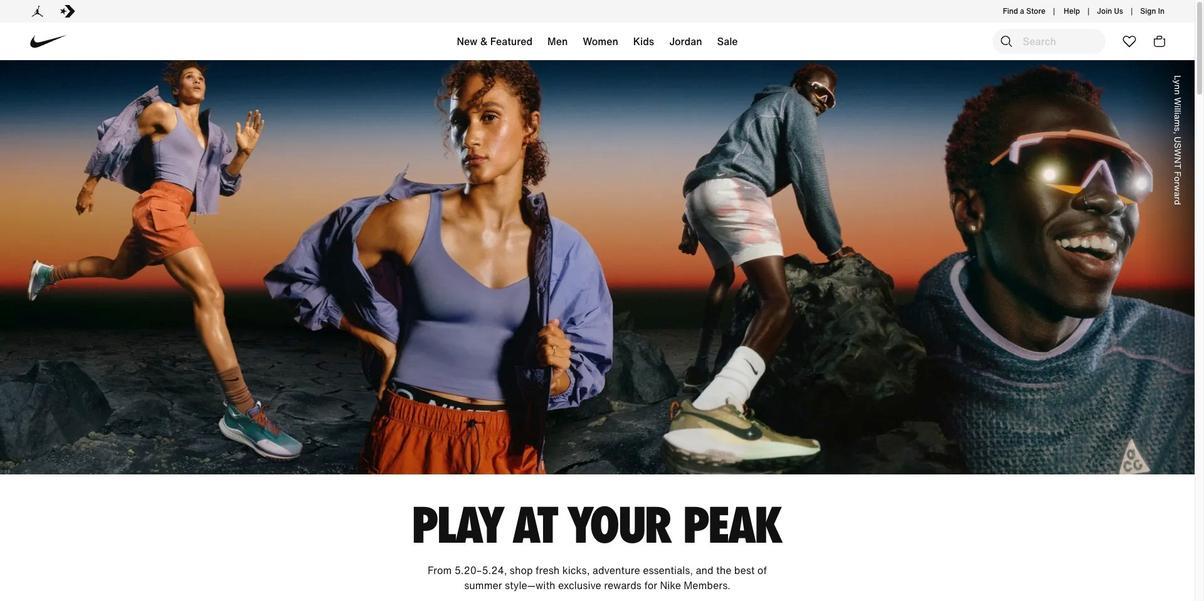 Task type: locate. For each thing, give the bounding box(es) containing it.
converse image
[[60, 4, 75, 19]]

favorites image
[[1122, 34, 1137, 49]]

menu bar
[[213, 25, 981, 63]]

open search modal image
[[999, 34, 1014, 49]]



Task type: describe. For each thing, give the bounding box(es) containing it.
jordan image
[[30, 4, 45, 19]]

nike home page image
[[24, 17, 73, 66]]

nike. just do it image
[[0, 60, 1195, 475]]

Search Products text field
[[993, 29, 1106, 54]]



Task type: vqa. For each thing, say whether or not it's contained in the screenshot.
'Nike. Just Do It' image
yes



